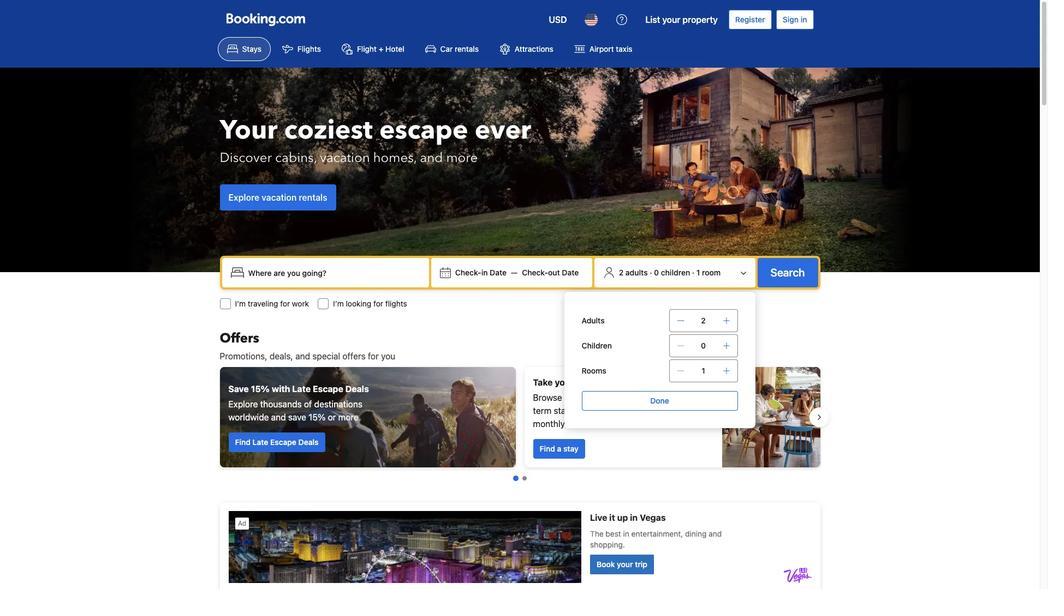 Task type: locate. For each thing, give the bounding box(es) containing it.
check-
[[455, 268, 481, 277], [522, 268, 548, 277]]

offers promotions, deals, and special offers for you
[[220, 330, 395, 361]]

usd
[[549, 15, 567, 25]]

and
[[420, 149, 443, 167], [295, 352, 310, 361], [271, 413, 286, 423]]

2 adults · 0 children · 1 room
[[619, 268, 721, 277]]

i'm traveling for work
[[235, 299, 309, 309]]

0
[[654, 268, 659, 277], [701, 341, 706, 351]]

i'm
[[333, 299, 344, 309]]

2 vertical spatial vacation
[[610, 378, 646, 388]]

0 horizontal spatial find
[[235, 438, 251, 447]]

for for work
[[280, 299, 290, 309]]

1 vertical spatial 15%
[[309, 413, 326, 423]]

1 horizontal spatial 15%
[[309, 413, 326, 423]]

thousands
[[260, 400, 302, 410]]

0 vertical spatial 1
[[697, 268, 700, 277]]

list your property
[[646, 15, 718, 25]]

rentals right the car
[[455, 44, 479, 54]]

late down worldwide
[[253, 438, 268, 447]]

0 vertical spatial and
[[420, 149, 443, 167]]

0 horizontal spatial rentals
[[299, 192, 327, 202]]

1 horizontal spatial more
[[446, 149, 478, 167]]

vacation down coziest
[[320, 149, 370, 167]]

0 horizontal spatial check-
[[455, 268, 481, 277]]

escape down save
[[270, 438, 296, 447]]

0 vertical spatial in
[[801, 15, 807, 24]]

1 horizontal spatial your
[[663, 15, 681, 25]]

· right adults
[[650, 268, 652, 277]]

browse
[[533, 393, 562, 403]]

rentals
[[455, 44, 479, 54], [299, 192, 327, 202]]

date right out
[[562, 268, 579, 277]]

1 horizontal spatial vacation
[[320, 149, 370, 167]]

escape
[[313, 384, 343, 394], [270, 438, 296, 447]]

1 horizontal spatial and
[[295, 352, 310, 361]]

explore vacation rentals link
[[220, 184, 336, 211]]

your right take
[[555, 378, 574, 388]]

region
[[211, 363, 829, 472]]

rentals down cabins,
[[299, 192, 327, 202]]

0 horizontal spatial 15%
[[251, 384, 270, 394]]

1 explore from the top
[[229, 192, 260, 202]]

for left work
[[280, 299, 290, 309]]

0 horizontal spatial your
[[555, 378, 574, 388]]

attractions
[[515, 44, 554, 54]]

booking.com image
[[226, 13, 305, 26]]

progress bar
[[513, 476, 527, 482]]

2 down "room"
[[701, 316, 706, 325]]

your inside take your longest vacation yet browse properties offering long- term stays, many at reduced monthly rates.
[[555, 378, 574, 388]]

1 vertical spatial 0
[[701, 341, 706, 351]]

1 vertical spatial and
[[295, 352, 310, 361]]

and inside your coziest escape ever discover cabins, vacation homes, and more
[[420, 149, 443, 167]]

save
[[288, 413, 306, 423]]

offering
[[608, 393, 638, 403]]

15% left with
[[251, 384, 270, 394]]

0 horizontal spatial 2
[[619, 268, 624, 277]]

1 vertical spatial more
[[338, 413, 359, 423]]

explore vacation rentals
[[229, 192, 327, 202]]

search
[[771, 266, 805, 279]]

1 horizontal spatial date
[[562, 268, 579, 277]]

0 horizontal spatial deals
[[298, 438, 319, 447]]

in
[[801, 15, 807, 24], [481, 268, 488, 277]]

traveling
[[248, 299, 278, 309]]

usd button
[[542, 7, 574, 33]]

0 horizontal spatial more
[[338, 413, 359, 423]]

and down escape
[[420, 149, 443, 167]]

2 · from the left
[[692, 268, 695, 277]]

1 horizontal spatial rentals
[[455, 44, 479, 54]]

0 vertical spatial late
[[292, 384, 311, 394]]

late
[[292, 384, 311, 394], [253, 438, 268, 447]]

in for sign
[[801, 15, 807, 24]]

your right list on the top
[[663, 15, 681, 25]]

worldwide
[[229, 413, 269, 423]]

·
[[650, 268, 652, 277], [692, 268, 695, 277]]

explore
[[229, 192, 260, 202], [229, 400, 258, 410]]

· right children
[[692, 268, 695, 277]]

special
[[313, 352, 340, 361]]

find left the a at the right bottom
[[540, 444, 555, 454]]

0 vertical spatial 15%
[[251, 384, 270, 394]]

0 horizontal spatial escape
[[270, 438, 296, 447]]

children
[[661, 268, 690, 277]]

1 up done button
[[702, 366, 705, 376]]

2 vertical spatial and
[[271, 413, 286, 423]]

list
[[646, 15, 660, 25]]

your inside 'link'
[[663, 15, 681, 25]]

for for flights
[[374, 299, 383, 309]]

i'm
[[235, 299, 246, 309]]

0 horizontal spatial and
[[271, 413, 286, 423]]

late inside save 15% with late escape deals explore thousands of destinations worldwide and save 15% or more
[[292, 384, 311, 394]]

1 vertical spatial explore
[[229, 400, 258, 410]]

0 vertical spatial vacation
[[320, 149, 370, 167]]

1 left "room"
[[697, 268, 700, 277]]

2 for 2
[[701, 316, 706, 325]]

0 vertical spatial rentals
[[455, 44, 479, 54]]

0 horizontal spatial vacation
[[262, 192, 297, 202]]

1 vertical spatial deals
[[298, 438, 319, 447]]

in right sign
[[801, 15, 807, 24]]

and inside the offers promotions, deals, and special offers for you
[[295, 352, 310, 361]]

0 horizontal spatial 0
[[654, 268, 659, 277]]

deals,
[[270, 352, 293, 361]]

i'm looking for flights
[[333, 299, 407, 309]]

0 vertical spatial more
[[446, 149, 478, 167]]

airport
[[590, 44, 614, 54]]

of
[[304, 400, 312, 410]]

explore down discover
[[229, 192, 260, 202]]

check-out date button
[[518, 263, 583, 283]]

1 vertical spatial in
[[481, 268, 488, 277]]

1 horizontal spatial in
[[801, 15, 807, 24]]

2 date from the left
[[562, 268, 579, 277]]

1 horizontal spatial deals
[[345, 384, 369, 394]]

2 inside button
[[619, 268, 624, 277]]

2
[[619, 268, 624, 277], [701, 316, 706, 325]]

1 horizontal spatial late
[[292, 384, 311, 394]]

2 horizontal spatial vacation
[[610, 378, 646, 388]]

late up of
[[292, 384, 311, 394]]

flights link
[[273, 37, 330, 61]]

find for explore thousands of destinations worldwide and save 15% or more
[[235, 438, 251, 447]]

group of friends hiking in the mountains on a sunny day image
[[220, 367, 516, 468]]

coziest
[[284, 112, 373, 148]]

for left flights
[[374, 299, 383, 309]]

for inside the offers promotions, deals, and special offers for you
[[368, 352, 379, 361]]

and down thousands
[[271, 413, 286, 423]]

flight + hotel link
[[333, 37, 414, 61]]

vacation down cabins,
[[262, 192, 297, 202]]

1 horizontal spatial escape
[[313, 384, 343, 394]]

deals up destinations
[[345, 384, 369, 394]]

stays link
[[218, 37, 271, 61]]

monthly
[[533, 419, 565, 429]]

done button
[[582, 392, 738, 411]]

explore up worldwide
[[229, 400, 258, 410]]

0 vertical spatial your
[[663, 15, 681, 25]]

0 vertical spatial 0
[[654, 268, 659, 277]]

ever
[[475, 112, 531, 148]]

flights
[[385, 299, 407, 309]]

1 vertical spatial late
[[253, 438, 268, 447]]

1 vertical spatial your
[[555, 378, 574, 388]]

advertisement region
[[220, 503, 820, 590]]

2 explore from the top
[[229, 400, 258, 410]]

0 horizontal spatial in
[[481, 268, 488, 277]]

2 horizontal spatial and
[[420, 149, 443, 167]]

0 horizontal spatial 1
[[697, 268, 700, 277]]

find late escape deals
[[235, 438, 319, 447]]

sign in link
[[776, 10, 814, 29]]

list your property link
[[639, 7, 724, 33]]

1 horizontal spatial 2
[[701, 316, 706, 325]]

1 vertical spatial 1
[[702, 366, 705, 376]]

more right or
[[338, 413, 359, 423]]

0 vertical spatial explore
[[229, 192, 260, 202]]

2 left adults
[[619, 268, 624, 277]]

0 vertical spatial 2
[[619, 268, 624, 277]]

for
[[280, 299, 290, 309], [374, 299, 383, 309], [368, 352, 379, 361]]

more inside your coziest escape ever discover cabins, vacation homes, and more
[[446, 149, 478, 167]]

0 horizontal spatial date
[[490, 268, 507, 277]]

1 horizontal spatial find
[[540, 444, 555, 454]]

date left —
[[490, 268, 507, 277]]

15%
[[251, 384, 270, 394], [309, 413, 326, 423]]

vacation up offering
[[610, 378, 646, 388]]

save
[[229, 384, 249, 394]]

and right deals,
[[295, 352, 310, 361]]

for left you
[[368, 352, 379, 361]]

check- left —
[[455, 268, 481, 277]]

work
[[292, 299, 309, 309]]

2 for 2 adults · 0 children · 1 room
[[619, 268, 624, 277]]

find late escape deals link
[[229, 433, 325, 453]]

1 check- from the left
[[455, 268, 481, 277]]

your
[[663, 15, 681, 25], [555, 378, 574, 388]]

escape up destinations
[[313, 384, 343, 394]]

0 vertical spatial deals
[[345, 384, 369, 394]]

0 horizontal spatial ·
[[650, 268, 652, 277]]

deals down save
[[298, 438, 319, 447]]

you
[[381, 352, 395, 361]]

1 vertical spatial 2
[[701, 316, 706, 325]]

date
[[490, 268, 507, 277], [562, 268, 579, 277]]

find down worldwide
[[235, 438, 251, 447]]

reduced
[[613, 406, 646, 416]]

1 horizontal spatial check-
[[522, 268, 548, 277]]

in left —
[[481, 268, 488, 277]]

2 check- from the left
[[522, 268, 548, 277]]

1 horizontal spatial ·
[[692, 268, 695, 277]]

check-in date button
[[451, 263, 511, 283]]

vacation
[[320, 149, 370, 167], [262, 192, 297, 202], [610, 378, 646, 388]]

and inside save 15% with late escape deals explore thousands of destinations worldwide and save 15% or more
[[271, 413, 286, 423]]

deals inside save 15% with late escape deals explore thousands of destinations worldwide and save 15% or more
[[345, 384, 369, 394]]

15% left or
[[309, 413, 326, 423]]

0 vertical spatial escape
[[313, 384, 343, 394]]

homes,
[[373, 149, 417, 167]]

car rentals link
[[416, 37, 488, 61]]

hotel
[[386, 44, 404, 54]]

check- right —
[[522, 268, 548, 277]]

more down escape
[[446, 149, 478, 167]]

vacation inside your coziest escape ever discover cabins, vacation homes, and more
[[320, 149, 370, 167]]



Task type: describe. For each thing, give the bounding box(es) containing it.
properties
[[565, 393, 605, 403]]

1 vertical spatial vacation
[[262, 192, 297, 202]]

car
[[440, 44, 453, 54]]

promotions,
[[220, 352, 267, 361]]

flight
[[357, 44, 377, 54]]

many
[[579, 406, 601, 416]]

property
[[683, 15, 718, 25]]

1 · from the left
[[650, 268, 652, 277]]

stays
[[242, 44, 262, 54]]

your for longest
[[555, 378, 574, 388]]

find a stay link
[[533, 440, 585, 459]]

long-
[[641, 393, 662, 403]]

1 inside button
[[697, 268, 700, 277]]

register
[[735, 15, 765, 24]]

vacation inside take your longest vacation yet browse properties offering long- term stays, many at reduced monthly rates.
[[610, 378, 646, 388]]

adults
[[626, 268, 648, 277]]

take your longest vacation yet browse properties offering long- term stays, many at reduced monthly rates.
[[533, 378, 662, 429]]

find for browse properties offering long- term stays, many at reduced monthly rates.
[[540, 444, 555, 454]]

out
[[548, 268, 560, 277]]

2 adults · 0 children · 1 room button
[[599, 263, 751, 283]]

room
[[702, 268, 721, 277]]

offers
[[343, 352, 366, 361]]

at
[[603, 406, 611, 416]]

cabins,
[[275, 149, 317, 167]]

find a stay
[[540, 444, 579, 454]]

attractions link
[[490, 37, 563, 61]]

stay
[[564, 444, 579, 454]]

0 horizontal spatial late
[[253, 438, 268, 447]]

adults
[[582, 316, 605, 325]]

your
[[220, 112, 278, 148]]

sign
[[783, 15, 799, 24]]

offers main content
[[211, 330, 829, 590]]

discover
[[220, 149, 272, 167]]

1 horizontal spatial 0
[[701, 341, 706, 351]]

your for property
[[663, 15, 681, 25]]

check-in date — check-out date
[[455, 268, 579, 277]]

airport taxis link
[[565, 37, 642, 61]]

destinations
[[314, 400, 363, 410]]

1 vertical spatial rentals
[[299, 192, 327, 202]]

region containing take your longest vacation yet
[[211, 363, 829, 472]]

taxis
[[616, 44, 633, 54]]

with
[[272, 384, 290, 394]]

offers
[[220, 330, 259, 348]]

1 vertical spatial escape
[[270, 438, 296, 447]]

term
[[533, 406, 552, 416]]

yet
[[648, 378, 661, 388]]

take your longest vacation yet image
[[722, 367, 820, 468]]

save 15% with late escape deals explore thousands of destinations worldwide and save 15% or more
[[229, 384, 369, 423]]

airport taxis
[[590, 44, 633, 54]]

take
[[533, 378, 553, 388]]

explore inside save 15% with late escape deals explore thousands of destinations worldwide and save 15% or more
[[229, 400, 258, 410]]

a
[[557, 444, 562, 454]]

progress bar inside offers main content
[[513, 476, 527, 482]]

done
[[650, 396, 669, 406]]

more inside save 15% with late escape deals explore thousands of destinations worldwide and save 15% or more
[[338, 413, 359, 423]]

rates.
[[567, 419, 590, 429]]

escape inside save 15% with late escape deals explore thousands of destinations worldwide and save 15% or more
[[313, 384, 343, 394]]

escape
[[379, 112, 468, 148]]

in for check-
[[481, 268, 488, 277]]

looking
[[346, 299, 371, 309]]

1 horizontal spatial 1
[[702, 366, 705, 376]]

flights
[[298, 44, 321, 54]]

—
[[511, 268, 518, 277]]

Where are you going? field
[[244, 263, 425, 283]]

rooms
[[582, 366, 607, 376]]

longest
[[576, 378, 608, 388]]

flight + hotel
[[357, 44, 404, 54]]

children
[[582, 341, 612, 351]]

sign in
[[783, 15, 807, 24]]

register link
[[729, 10, 772, 29]]

+
[[379, 44, 384, 54]]

car rentals
[[440, 44, 479, 54]]

stays,
[[554, 406, 577, 416]]

your coziest escape ever discover cabins, vacation homes, and more
[[220, 112, 531, 167]]

0 inside button
[[654, 268, 659, 277]]

or
[[328, 413, 336, 423]]

search button
[[758, 258, 818, 288]]

1 date from the left
[[490, 268, 507, 277]]



Task type: vqa. For each thing, say whether or not it's contained in the screenshot.
Check-'s the in
yes



